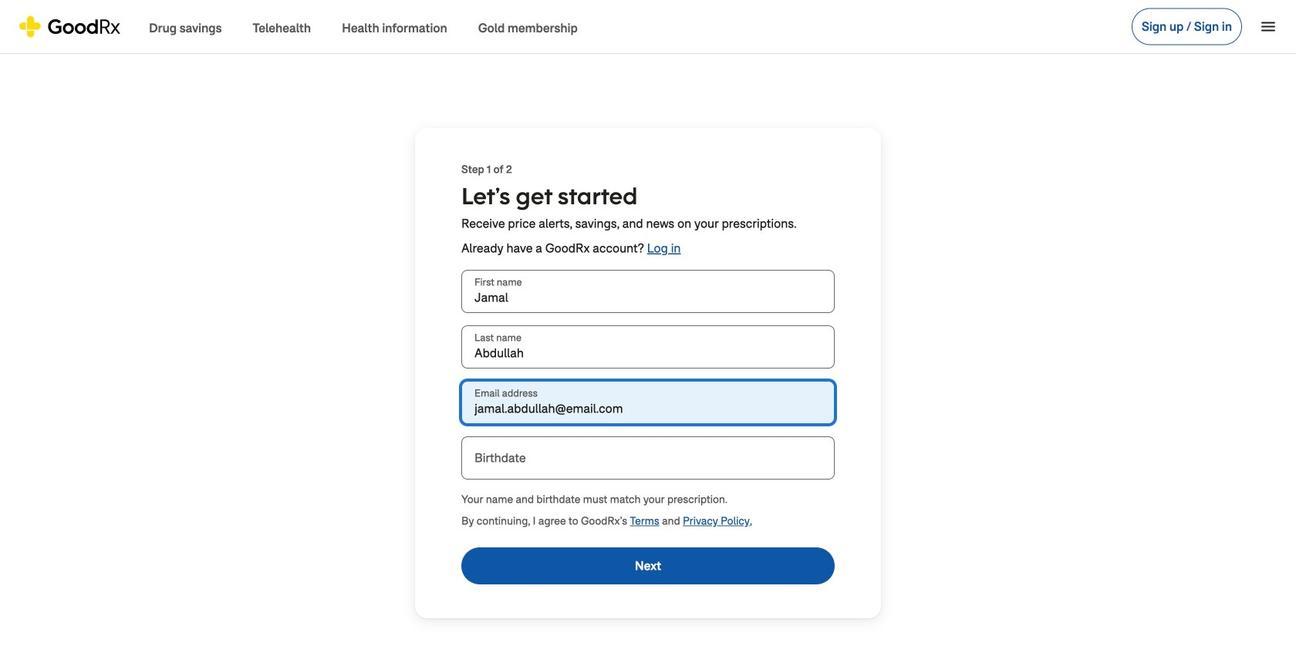 Task type: describe. For each thing, give the bounding box(es) containing it.
Email address text field
[[462, 381, 835, 424]]

goodrx yellow cross logo image
[[19, 16, 121, 37]]



Task type: vqa. For each thing, say whether or not it's contained in the screenshot.
FIRST NAME text field
yes



Task type: locate. For each thing, give the bounding box(es) containing it.
Last name text field
[[462, 326, 835, 369]]

First name text field
[[462, 270, 835, 313]]

MM/DD/YYYY telephone field
[[462, 437, 835, 480]]

dialog
[[0, 0, 1297, 654]]



